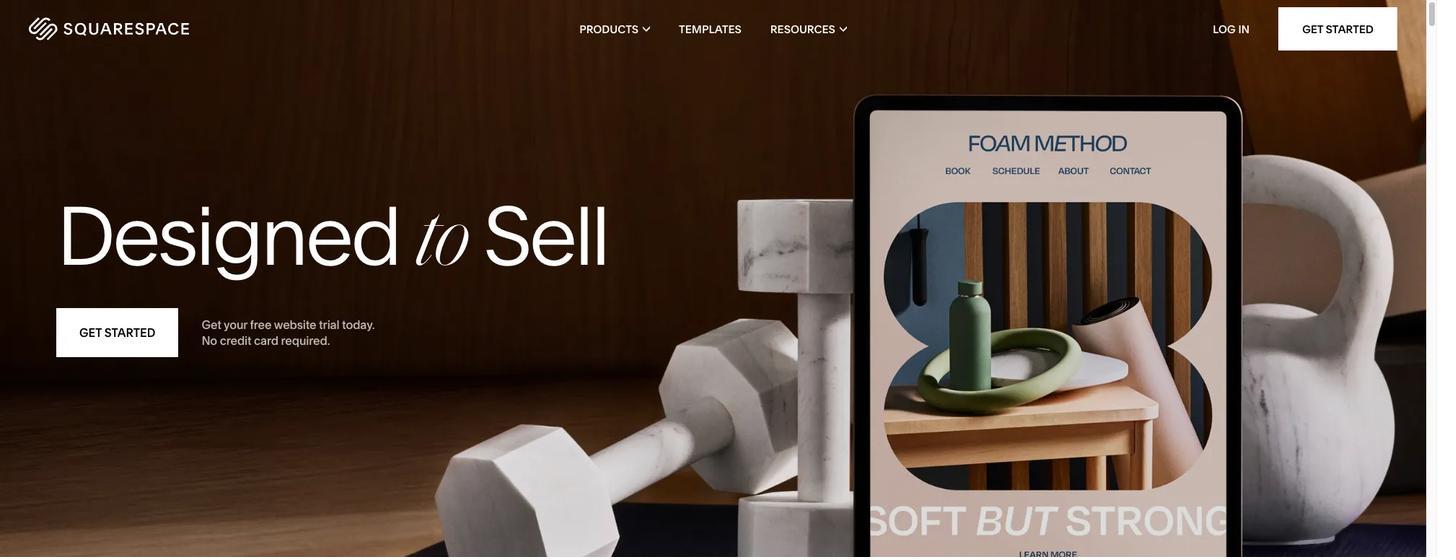 Task type: describe. For each thing, give the bounding box(es) containing it.
designed to sell
[[56, 186, 608, 286]]

templates
[[679, 22, 742, 36]]

no
[[202, 333, 217, 348]]

to
[[416, 204, 467, 285]]

products button
[[580, 0, 650, 58]]

started for the topmost "get started" link
[[1327, 22, 1374, 36]]

get inside "get your free website trial today. no credit card required."
[[202, 317, 221, 332]]

2 horizontal spatial get
[[1303, 22, 1324, 36]]

started for the left "get started" link
[[105, 326, 156, 340]]

your
[[224, 317, 248, 332]]

get your free website trial today. no credit card required.
[[202, 317, 375, 348]]

credit
[[220, 333, 252, 348]]

0 horizontal spatial get started link
[[56, 308, 179, 357]]



Task type: vqa. For each thing, say whether or not it's contained in the screenshot.
This
no



Task type: locate. For each thing, give the bounding box(es) containing it.
1 horizontal spatial get
[[202, 317, 221, 332]]

squarespace logo image
[[29, 17, 189, 40]]

0 horizontal spatial get
[[79, 326, 102, 340]]

required.
[[281, 333, 330, 348]]

templates link
[[679, 0, 742, 58]]

1 horizontal spatial started
[[1327, 22, 1374, 36]]

designed
[[56, 186, 399, 286]]

0 horizontal spatial started
[[105, 326, 156, 340]]

1 horizontal spatial get started
[[1303, 22, 1374, 36]]

today.
[[342, 317, 375, 332]]

get started link
[[1279, 7, 1398, 51], [56, 308, 179, 357]]

log             in
[[1213, 22, 1250, 36]]

1 vertical spatial get started link
[[56, 308, 179, 357]]

log             in link
[[1213, 22, 1250, 36]]

free
[[250, 317, 272, 332]]

0 horizontal spatial get started
[[79, 326, 156, 340]]

1 vertical spatial started
[[105, 326, 156, 340]]

0 vertical spatial started
[[1327, 22, 1374, 36]]

0 vertical spatial get started link
[[1279, 7, 1398, 51]]

card
[[254, 333, 279, 348]]

resources
[[771, 22, 836, 36]]

0 vertical spatial get started
[[1303, 22, 1374, 36]]

resources button
[[771, 0, 847, 58]]

trial
[[319, 317, 340, 332]]

started
[[1327, 22, 1374, 36], [105, 326, 156, 340]]

log
[[1213, 22, 1236, 36]]

website
[[274, 317, 317, 332]]

get
[[1303, 22, 1324, 36], [202, 317, 221, 332], [79, 326, 102, 340]]

1 vertical spatial get started
[[79, 326, 156, 340]]

sell
[[483, 186, 608, 286]]

1 horizontal spatial get started link
[[1279, 7, 1398, 51]]

squarespace logo link
[[29, 17, 303, 40]]

in
[[1239, 22, 1250, 36]]

products
[[580, 22, 639, 36]]

get started
[[1303, 22, 1374, 36], [79, 326, 156, 340]]



